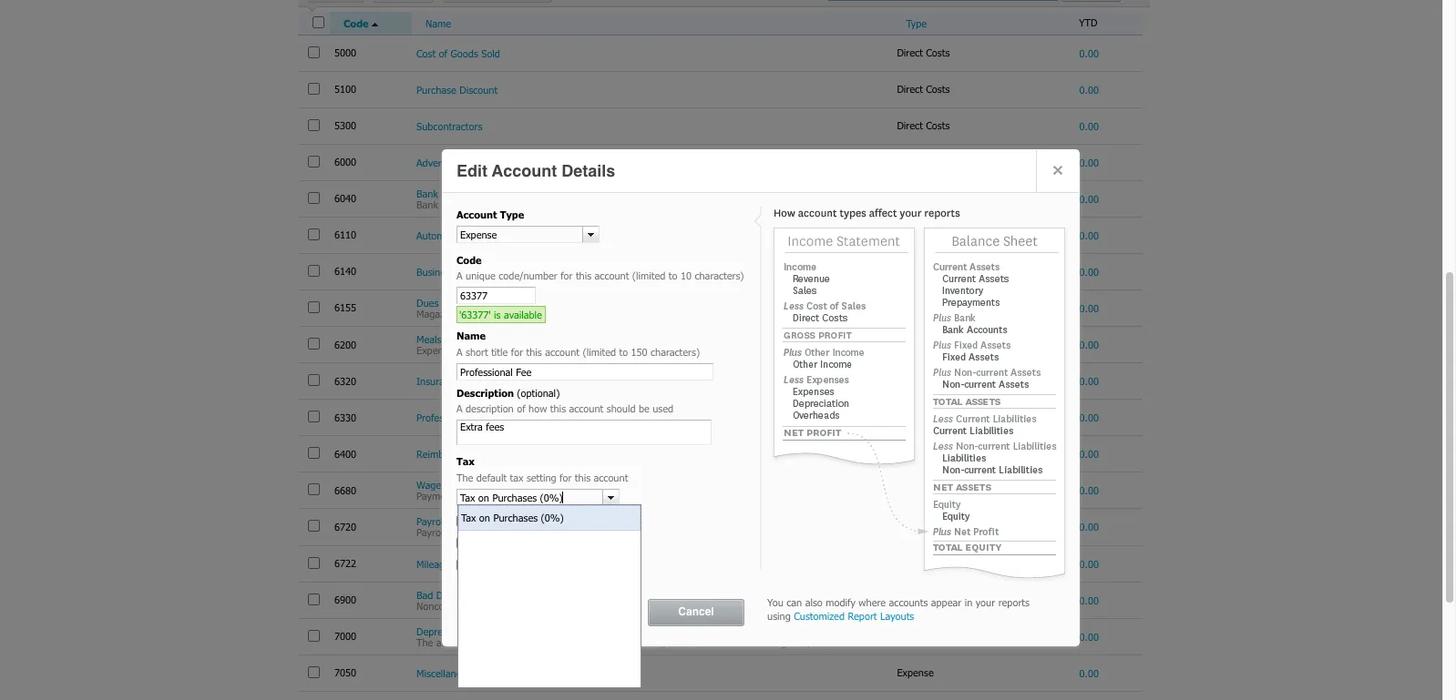 Task type: locate. For each thing, give the bounding box(es) containing it.
this inside name a short title for this account (limited to 150 characters)
[[526, 346, 542, 358]]

for left the their
[[576, 491, 588, 502]]

8 0.00 link from the top
[[1080, 302, 1099, 314]]

used
[[653, 403, 674, 415]]

accounts inside you can also modify where accounts appear in your reports using
[[889, 597, 928, 608]]

a for a unique code/number for this account (limited to 10 characters)
[[457, 270, 463, 282]]

watchlist
[[563, 515, 603, 527]]

3 0.00 from the top
[[1080, 120, 1099, 132]]

1 vertical spatial in
[[965, 597, 973, 608]]

0 horizontal spatial tax
[[510, 472, 524, 484]]

1 vertical spatial name
[[457, 330, 486, 342]]

account down the "bank service charges" link
[[457, 209, 497, 221]]

0.00 for 6400
[[1080, 448, 1099, 460]]

1 horizontal spatial of
[[473, 637, 482, 649]]

meals
[[416, 334, 442, 345]]

0 horizontal spatial (limited
[[583, 346, 616, 358]]

a left description
[[457, 403, 463, 415]]

payroll down payment
[[416, 516, 446, 528]]

2 vertical spatial of
[[473, 637, 482, 649]]

how
[[529, 403, 547, 415]]

not
[[647, 345, 662, 356]]

name link
[[426, 17, 451, 29]]

14 0.00 from the top
[[1080, 522, 1099, 534]]

mileage reimbursement link
[[416, 558, 522, 570]]

0.00 for 7000
[[1080, 631, 1099, 643]]

(optional)
[[517, 387, 560, 399]]

this right code/number
[[576, 270, 592, 282]]

account down "etc"
[[545, 346, 580, 358]]

2 vertical spatial to
[[458, 491, 467, 502]]

1 costs from the top
[[926, 47, 950, 58]]

1 vertical spatial of
[[517, 403, 526, 415]]

2 direct from the top
[[897, 83, 923, 95]]

0 horizontal spatial the
[[416, 637, 433, 649]]

6320
[[334, 375, 359, 387]]

6155
[[334, 302, 359, 314]]

dues
[[416, 297, 439, 309]]

paid
[[461, 345, 479, 356]]

accounts inside bad debt noncollectable accounts receivable which have been written off.
[[484, 600, 523, 612]]

account inside name a short title for this account (limited to 150 characters)
[[545, 346, 580, 358]]

0.00 for 6155
[[1080, 302, 1099, 314]]

0 horizontal spatial fees
[[472, 412, 492, 424]]

0.00 for 5000
[[1080, 47, 1099, 59]]

account inside "code a unique code/number for this account (limited to 10 characters)"
[[595, 270, 629, 282]]

expense for 6722
[[897, 558, 937, 570]]

12 0.00 from the top
[[1080, 448, 1099, 460]]

to inside "code a unique code/number for this account (limited to 10 characters)"
[[669, 270, 678, 282]]

1 horizontal spatial in
[[965, 597, 973, 608]]

characters) inside "code a unique code/number for this account (limited to 10 characters)"
[[695, 270, 744, 282]]

& right dues
[[442, 297, 449, 309]]

(limited inside name a short title for this account (limited to 150 characters)
[[583, 346, 616, 358]]

the inside depreciation the amount of the asset's cost (based on the useful life) that was consumed during the period
[[416, 637, 433, 649]]

1 horizontal spatial on
[[498, 515, 509, 527]]

that
[[670, 637, 687, 649]]

1 vertical spatial tax
[[510, 472, 524, 484]]

code inside "code a unique code/number for this account (limited to 10 characters)"
[[457, 254, 482, 266]]

expense for 6155
[[897, 302, 937, 314]]

this right title
[[526, 346, 542, 358]]

tax on purchases (0%)
[[461, 512, 564, 524]]

dues & subscriptions link
[[416, 297, 510, 309]]

0.00 link for 6400
[[1080, 448, 1099, 460]]

0.00 for 6320
[[1080, 376, 1099, 387]]

& inside meals & entertainment expenses paid by company for the business but are not deductable for income tax purposes.
[[445, 334, 451, 345]]

mileage reimbursement
[[416, 558, 522, 570]]

account left should
[[569, 403, 604, 415]]

name up cost at the top of the page
[[426, 17, 451, 29]]

tax inside meals & entertainment expenses paid by company for the business but are not deductable for income tax purposes.
[[766, 345, 780, 356]]

bank down the advertising link
[[416, 187, 438, 199]]

for left income
[[716, 345, 729, 356]]

code a unique code/number for this account (limited to 10 characters)
[[457, 254, 744, 282]]

0.00 link
[[1080, 47, 1099, 59], [1080, 83, 1099, 95], [1080, 120, 1099, 132], [1080, 156, 1099, 168], [1080, 193, 1099, 205], [1080, 229, 1099, 241], [1080, 266, 1099, 278], [1080, 302, 1099, 314], [1080, 339, 1099, 351], [1080, 376, 1099, 387], [1080, 412, 1099, 424], [1080, 448, 1099, 460], [1080, 485, 1099, 497], [1080, 522, 1099, 534], [1080, 558, 1099, 570], [1080, 595, 1099, 607], [1080, 631, 1099, 643], [1080, 668, 1099, 680]]

2 vertical spatial direct
[[897, 119, 923, 131]]

where
[[859, 597, 886, 608]]

13 0.00 link from the top
[[1080, 485, 1099, 497]]

cost of goods sold
[[416, 47, 500, 59]]

0 vertical spatial name
[[426, 17, 451, 29]]

direct for of
[[897, 47, 923, 58]]

depreciation
[[416, 626, 472, 638]]

18 0.00 link from the top
[[1080, 668, 1099, 680]]

the
[[554, 345, 569, 356], [485, 637, 499, 649], [603, 637, 617, 649], [790, 637, 804, 649]]

9 0.00 link from the top
[[1080, 339, 1099, 351]]

2 horizontal spatial on
[[589, 637, 600, 649]]

account inside tax the default tax setting for this account
[[594, 472, 628, 484]]

miscellaneous link
[[416, 668, 477, 680]]

on inside depreciation the amount of the asset's cost (based on the useful life) that was consumed during the period
[[589, 637, 600, 649]]

(based
[[556, 637, 586, 649]]

professional
[[416, 412, 469, 424]]

&
[[493, 266, 500, 278], [442, 297, 449, 309], [445, 334, 451, 345], [449, 480, 456, 491]]

the left business
[[554, 345, 569, 356]]

(limited left 10
[[632, 270, 666, 282]]

7000
[[334, 631, 359, 643]]

cost of goods sold link
[[416, 47, 500, 59]]

the left the "asset's"
[[485, 637, 499, 649]]

0.00 link for 6330
[[1080, 412, 1099, 424]]

account
[[492, 161, 557, 180], [457, 209, 497, 221]]

0 vertical spatial to
[[669, 270, 678, 282]]

0.00 for 6040
[[1080, 193, 1099, 205]]

for inside "code a unique code/number for this account (limited to 10 characters)"
[[561, 270, 573, 282]]

0 vertical spatial in
[[520, 491, 528, 502]]

3 a from the top
[[457, 403, 463, 415]]

account up the their
[[594, 472, 628, 484]]

to
[[669, 270, 678, 282], [619, 346, 628, 358], [458, 491, 467, 502]]

tax
[[457, 456, 475, 468], [461, 512, 476, 524], [449, 516, 464, 528], [449, 527, 464, 539]]

0 vertical spatial account
[[492, 161, 557, 180]]

0 horizontal spatial accounts
[[484, 600, 523, 612]]

0 vertical spatial a
[[457, 270, 463, 282]]

None checkbox
[[313, 16, 324, 28], [308, 46, 320, 58], [308, 83, 320, 94], [308, 119, 320, 131], [308, 155, 320, 167], [308, 338, 320, 350], [308, 375, 320, 387], [308, 484, 320, 496], [308, 521, 320, 533], [308, 557, 320, 569], [308, 630, 320, 642], [308, 667, 320, 679], [313, 16, 324, 28], [308, 46, 320, 58], [308, 83, 320, 94], [308, 119, 320, 131], [308, 155, 320, 167], [308, 338, 320, 350], [308, 375, 320, 387], [308, 484, 320, 496], [308, 521, 320, 533], [308, 557, 320, 569], [308, 630, 320, 642], [308, 667, 320, 679]]

1 direct from the top
[[897, 47, 923, 58]]

tax inside tax the default tax setting for this account
[[457, 456, 475, 468]]

to left are
[[619, 346, 628, 358]]

should
[[607, 403, 636, 415]]

1 vertical spatial direct costs
[[897, 83, 953, 95]]

discount
[[460, 83, 498, 95]]

4 0.00 link from the top
[[1080, 156, 1099, 168]]

the for the default tax setting for this account
[[457, 472, 473, 484]]

0 horizontal spatial type
[[500, 209, 524, 221]]

6 0.00 from the top
[[1080, 229, 1099, 241]]

expense for 6140
[[897, 265, 937, 277]]

7050
[[334, 667, 359, 679]]

2 vertical spatial direct costs
[[897, 119, 953, 131]]

of right amount
[[473, 637, 482, 649]]

this inside "code a unique code/number for this account (limited to 10 characters)"
[[576, 270, 592, 282]]

0.00 link for 6040
[[1080, 193, 1099, 205]]

accounts up layouts
[[889, 597, 928, 608]]

service up automobile expense link
[[441, 198, 473, 210]]

2 0.00 from the top
[[1080, 83, 1099, 95]]

account up meals & entertainment expenses paid by company for the business but are not deductable for income tax purposes.
[[595, 270, 629, 282]]

1 vertical spatial code
[[457, 254, 482, 266]]

for up exchange
[[560, 472, 572, 484]]

0 vertical spatial code
[[344, 17, 369, 29]]

direct
[[897, 47, 923, 58], [897, 83, 923, 95], [897, 119, 923, 131]]

5 0.00 from the top
[[1080, 193, 1099, 205]]

6000
[[334, 156, 359, 168]]

1 horizontal spatial type
[[906, 17, 927, 29]]

your
[[976, 597, 995, 608]]

meals & entertainment link
[[416, 334, 517, 345]]

layouts
[[880, 611, 914, 622]]

4 0.00 from the top
[[1080, 156, 1099, 168]]

0 horizontal spatial to
[[458, 491, 467, 502]]

1 vertical spatial fees
[[472, 412, 492, 424]]

Show on Dashboard Watchlist checkbox
[[457, 515, 468, 527]]

None text field
[[829, 0, 1058, 1], [457, 227, 582, 242], [457, 287, 536, 304], [457, 363, 714, 381], [457, 420, 712, 445], [457, 490, 602, 505], [829, 0, 1058, 1], [457, 227, 582, 242], [457, 287, 536, 304], [457, 363, 714, 381], [457, 420, 712, 445], [457, 490, 602, 505]]

1 horizontal spatial to
[[619, 346, 628, 358]]

1 horizontal spatial name
[[457, 330, 486, 342]]

1 vertical spatial to
[[619, 346, 628, 358]]

11 0.00 from the top
[[1080, 412, 1099, 424]]

1 0.00 from the top
[[1080, 47, 1099, 59]]

code up business license & fees link
[[457, 254, 482, 266]]

the left useful
[[603, 637, 617, 649]]

reimbursable expense link
[[416, 448, 516, 460]]

show on dashboard watchlist
[[471, 515, 603, 527]]

fees right the unique
[[503, 266, 523, 278]]

characters) inside name a short title for this account (limited to 150 characters)
[[651, 346, 700, 358]]

18 0.00 from the top
[[1080, 668, 1099, 680]]

1 payroll from the top
[[416, 516, 446, 528]]

code for code
[[344, 17, 369, 29]]

bad debt link
[[416, 589, 457, 601]]

0 vertical spatial characters)
[[695, 270, 744, 282]]

2 costs from the top
[[926, 83, 950, 95]]

the down reimbursable expense in the left bottom of the page
[[457, 472, 473, 484]]

for up "etc"
[[561, 270, 573, 282]]

of left 'how'
[[517, 403, 526, 415]]

charges up account type
[[476, 187, 512, 199]]

off.
[[685, 600, 699, 612]]

2 horizontal spatial of
[[517, 403, 526, 415]]

expense for 7050
[[897, 667, 937, 679]]

0.00 for 5100
[[1080, 83, 1099, 95]]

insurance
[[416, 376, 460, 387]]

0.00 for 6722
[[1080, 558, 1099, 570]]

14 0.00 link from the top
[[1080, 522, 1099, 534]]

subcontractors link
[[416, 120, 482, 132]]

service down edit
[[441, 187, 473, 199]]

& right meals
[[445, 334, 451, 345]]

15 0.00 from the top
[[1080, 558, 1099, 570]]

0.00 link for 5100
[[1080, 83, 1099, 95]]

0 vertical spatial the
[[457, 472, 473, 484]]

characters) right 10
[[695, 270, 744, 282]]

1 direct costs from the top
[[897, 47, 953, 58]]

13 0.00 from the top
[[1080, 485, 1099, 497]]

direct for discount
[[897, 83, 923, 95]]

17 0.00 from the top
[[1080, 631, 1099, 643]]

1 service from the top
[[441, 187, 473, 199]]

2 a from the top
[[457, 346, 463, 358]]

3 0.00 link from the top
[[1080, 120, 1099, 132]]

6110
[[334, 229, 359, 241]]

costs for discount
[[926, 83, 950, 95]]

1 horizontal spatial fees
[[503, 266, 523, 278]]

customized report layouts link
[[794, 611, 914, 622]]

& inside wages & salaries payment to employees in exchange for their resources
[[449, 480, 456, 491]]

on right (based
[[589, 637, 600, 649]]

0 vertical spatial direct
[[897, 47, 923, 58]]

their
[[591, 491, 611, 502]]

7 0.00 from the top
[[1080, 266, 1099, 278]]

1 horizontal spatial code
[[457, 254, 482, 266]]

0 horizontal spatial in
[[520, 491, 528, 502]]

10 0.00 from the top
[[1080, 376, 1099, 387]]

& right wages
[[449, 480, 456, 491]]

2 vertical spatial costs
[[926, 119, 950, 131]]

9 0.00 from the top
[[1080, 339, 1099, 351]]

16 0.00 link from the top
[[1080, 595, 1099, 607]]

this right 'how'
[[550, 403, 566, 415]]

0.00 link for 7000
[[1080, 631, 1099, 643]]

in left your at the bottom of page
[[965, 597, 973, 608]]

1 horizontal spatial (limited
[[632, 270, 666, 282]]

1 0.00 link from the top
[[1080, 47, 1099, 59]]

account right edit
[[492, 161, 557, 180]]

purchase
[[416, 83, 456, 95]]

of inside depreciation the amount of the asset's cost (based on the useful life) that was consumed during the period
[[473, 637, 482, 649]]

1 horizontal spatial tax
[[766, 345, 780, 356]]

1 vertical spatial a
[[457, 346, 463, 358]]

0.00 link for 6680
[[1080, 485, 1099, 497]]

1 horizontal spatial accounts
[[889, 597, 928, 608]]

on right the show on dashboard watchlist checkbox
[[479, 512, 490, 524]]

0 horizontal spatial code
[[344, 17, 369, 29]]

5 0.00 link from the top
[[1080, 193, 1099, 205]]

7 0.00 link from the top
[[1080, 266, 1099, 278]]

characters) for a short title for this account (limited to 150 characters)
[[651, 346, 700, 358]]

17 0.00 link from the top
[[1080, 631, 1099, 643]]

name up paid
[[457, 330, 486, 342]]

of right cost at the top of the page
[[439, 47, 448, 59]]

to up the show on dashboard watchlist checkbox
[[458, 491, 467, 502]]

edit account details
[[457, 161, 615, 180]]

0 vertical spatial (limited
[[632, 270, 666, 282]]

0.00 for 6200
[[1080, 339, 1099, 351]]

12 0.00 link from the top
[[1080, 448, 1099, 460]]

16 0.00 from the top
[[1080, 595, 1099, 607]]

employees
[[470, 491, 517, 502]]

0 horizontal spatial name
[[426, 17, 451, 29]]

this
[[576, 270, 592, 282], [526, 346, 542, 358], [550, 403, 566, 415], [575, 472, 591, 484]]

subcontractors
[[416, 120, 482, 132]]

fees down description
[[472, 412, 492, 424]]

(limited
[[632, 270, 666, 282], [583, 346, 616, 358]]

2 vertical spatial a
[[457, 403, 463, 415]]

to for 150
[[619, 346, 628, 358]]

1 vertical spatial direct
[[897, 83, 923, 95]]

this right setting
[[575, 472, 591, 484]]

name inside name a short title for this account (limited to 150 characters)
[[457, 330, 486, 342]]

payroll up mileage
[[416, 527, 446, 539]]

0 vertical spatial costs
[[926, 47, 950, 58]]

1 vertical spatial (limited
[[583, 346, 616, 358]]

(0%)
[[541, 512, 564, 524]]

bank up automobile
[[416, 198, 438, 210]]

(limited left are
[[583, 346, 616, 358]]

0.00 for 5300
[[1080, 120, 1099, 132]]

to left 10
[[669, 270, 678, 282]]

10 0.00 link from the top
[[1080, 376, 1099, 387]]

tax left setting
[[510, 472, 524, 484]]

11 0.00 link from the top
[[1080, 412, 1099, 424]]

& inside the dues & subscriptions magazines, professional bodies etc
[[442, 297, 449, 309]]

0.00 for 6110
[[1080, 229, 1099, 241]]

amount
[[436, 637, 470, 649]]

2 direct costs from the top
[[897, 83, 953, 95]]

direct costs for discount
[[897, 83, 953, 95]]

expense for 6040
[[897, 192, 937, 204]]

150
[[631, 346, 648, 358]]

account type
[[457, 209, 524, 221]]

show
[[471, 515, 495, 527]]

wages & salaries link
[[416, 480, 493, 491]]

report
[[848, 611, 877, 622]]

6 0.00 link from the top
[[1080, 229, 1099, 241]]

the left amount
[[416, 637, 433, 649]]

code up 5000
[[344, 17, 369, 29]]

0 horizontal spatial of
[[439, 47, 448, 59]]

0 vertical spatial direct costs
[[897, 47, 953, 58]]

1 vertical spatial costs
[[926, 83, 950, 95]]

1 horizontal spatial the
[[457, 472, 473, 484]]

6140
[[334, 265, 359, 277]]

title
[[491, 346, 508, 358]]

for
[[561, 270, 573, 282], [539, 345, 551, 356], [716, 345, 729, 356], [511, 346, 523, 358], [560, 472, 572, 484], [576, 491, 588, 502]]

expense for 6200
[[897, 339, 937, 350]]

in up the purchases
[[520, 491, 528, 502]]

accounts up the "asset's"
[[484, 600, 523, 612]]

to inside name a short title for this account (limited to 150 characters)
[[619, 346, 628, 358]]

name for name
[[426, 17, 451, 29]]

2 horizontal spatial to
[[669, 270, 678, 282]]

which
[[573, 600, 599, 612]]

1 a from the top
[[457, 270, 463, 282]]

& for entertainment
[[445, 334, 451, 345]]

expense for 6400
[[897, 448, 937, 460]]

debt
[[436, 589, 457, 601]]

the inside tax the default tax setting for this account
[[457, 472, 473, 484]]

on right show
[[498, 515, 509, 527]]

2 0.00 link from the top
[[1080, 83, 1099, 95]]

tax the default tax setting for this account
[[457, 456, 628, 484]]

(limited inside "code a unique code/number for this account (limited to 10 characters)"
[[632, 270, 666, 282]]

1 vertical spatial characters)
[[651, 346, 700, 358]]

0 vertical spatial type
[[906, 17, 927, 29]]

a inside name a short title for this account (limited to 150 characters)
[[457, 346, 463, 358]]

short
[[466, 346, 488, 358]]

tax right income
[[766, 345, 780, 356]]

name
[[426, 17, 451, 29], [457, 330, 486, 342]]

0.00 link for 5300
[[1080, 120, 1099, 132]]

purchase discount link
[[416, 83, 498, 95]]

have
[[602, 600, 623, 612]]

sold
[[481, 47, 500, 59]]

for right title
[[511, 346, 523, 358]]

a left the unique
[[457, 270, 463, 282]]

8 0.00 from the top
[[1080, 302, 1099, 314]]

code for code a unique code/number for this account (limited to 10 characters)
[[457, 254, 482, 266]]

None checkbox
[[308, 192, 320, 204], [308, 229, 320, 240], [308, 265, 320, 277], [308, 302, 320, 313], [308, 411, 320, 423], [308, 448, 320, 459], [308, 594, 320, 606], [308, 192, 320, 204], [308, 229, 320, 240], [308, 265, 320, 277], [308, 302, 320, 313], [308, 411, 320, 423], [308, 448, 320, 459], [308, 594, 320, 606]]

fees
[[503, 266, 523, 278], [472, 412, 492, 424]]

6330
[[334, 412, 359, 423]]

company
[[496, 345, 536, 356]]

0.00 for 6720
[[1080, 522, 1099, 534]]

a inside "code a unique code/number for this account (limited to 10 characters)"
[[457, 270, 463, 282]]

1 vertical spatial the
[[416, 637, 433, 649]]

0.00 for 7050
[[1080, 668, 1099, 680]]

0 horizontal spatial on
[[479, 512, 490, 524]]

characters) right 150
[[651, 346, 700, 358]]

charges down edit
[[476, 198, 512, 210]]

15 0.00 link from the top
[[1080, 558, 1099, 570]]

direct costs for of
[[897, 47, 953, 58]]

0 vertical spatial tax
[[766, 345, 780, 356]]

a down meals & entertainment link
[[457, 346, 463, 358]]

6400
[[334, 448, 359, 460]]



Task type: vqa. For each thing, say whether or not it's contained in the screenshot.
right THE A
no



Task type: describe. For each thing, give the bounding box(es) containing it.
professional fees link
[[416, 412, 492, 424]]

are
[[630, 345, 644, 356]]

dashboard
[[513, 515, 560, 527]]

automobile expense
[[416, 229, 506, 241]]

2 service from the top
[[441, 198, 473, 210]]

& for subscriptions
[[442, 297, 449, 309]]

ytd
[[1079, 16, 1098, 28]]

appear
[[931, 597, 962, 608]]

be
[[639, 403, 650, 415]]

0.00 link for 6722
[[1080, 558, 1099, 570]]

edit
[[457, 161, 488, 180]]

goods
[[451, 47, 478, 59]]

license
[[458, 266, 490, 278]]

(limited for 10
[[632, 270, 666, 282]]

a for a short title for this account (limited to 150 characters)
[[457, 346, 463, 358]]

0.00 for 6000
[[1080, 156, 1099, 168]]

expenses
[[416, 345, 458, 356]]

0.00 link for 6000
[[1080, 156, 1099, 168]]

0.00 link for 6200
[[1080, 339, 1099, 351]]

on for show
[[498, 515, 509, 527]]

advertising link
[[416, 156, 465, 168]]

during
[[759, 637, 787, 649]]

resources
[[614, 491, 657, 502]]

you
[[767, 597, 784, 608]]

setting
[[527, 472, 556, 484]]

deductable
[[665, 345, 713, 356]]

purchase discount
[[416, 83, 498, 95]]

the for the amount of the asset's cost (based on the useful life) that was consumed during the period
[[416, 637, 433, 649]]

consumed
[[711, 637, 756, 649]]

reports
[[998, 597, 1030, 608]]

magazines,
[[416, 308, 465, 320]]

6680
[[334, 485, 359, 496]]

3 direct from the top
[[897, 119, 923, 131]]

for inside tax the default tax setting for this account
[[560, 472, 572, 484]]

automobile
[[416, 229, 466, 241]]

asset's
[[502, 637, 532, 649]]

6722
[[334, 558, 359, 570]]

purposes.
[[783, 345, 826, 356]]

characters) for a unique code/number for this account (limited to 10 characters)
[[695, 270, 744, 282]]

payroll tax expense link
[[416, 516, 504, 528]]

0.00 link for 7050
[[1080, 668, 1099, 680]]

available
[[504, 309, 542, 321]]

income
[[732, 345, 763, 356]]

2 payroll from the top
[[416, 527, 446, 539]]

0 vertical spatial of
[[439, 47, 448, 59]]

0.00 link for 6155
[[1080, 302, 1099, 314]]

business
[[572, 345, 610, 356]]

3 costs from the top
[[926, 119, 950, 131]]

of inside description (optional) a description of how this account should be used
[[517, 403, 526, 415]]

for right company
[[539, 345, 551, 356]]

customized
[[794, 611, 845, 622]]

1 charges from the top
[[476, 187, 512, 199]]

& right "license"
[[493, 266, 500, 278]]

unique
[[466, 270, 496, 282]]

6900
[[334, 594, 359, 606]]

expense for 6110
[[897, 229, 937, 241]]

Enable payments to this account checkbox
[[457, 560, 468, 572]]

1 vertical spatial account
[[457, 209, 497, 221]]

wages & salaries payment to employees in exchange for their resources
[[416, 480, 657, 502]]

in inside you can also modify where accounts appear in your reports using
[[965, 597, 973, 608]]

depreciation link
[[416, 626, 472, 638]]

0.00 for 6680
[[1080, 485, 1099, 497]]

2 bank from the top
[[416, 198, 438, 210]]

in inside wages & salaries payment to employees in exchange for their resources
[[520, 491, 528, 502]]

business license & fees
[[416, 266, 523, 278]]

meals & entertainment expenses paid by company for the business but are not deductable for income tax purposes.
[[416, 334, 826, 356]]

0.00 for 6140
[[1080, 266, 1099, 278]]

dues & subscriptions magazines, professional bodies etc
[[416, 297, 569, 320]]

0.00 for 6900
[[1080, 595, 1099, 607]]

6720
[[334, 521, 359, 533]]

3 direct costs from the top
[[897, 119, 953, 131]]

0.00 link for 5000
[[1080, 47, 1099, 59]]

business license & fees link
[[416, 266, 523, 278]]

payroll tax expense payroll tax expense
[[416, 516, 504, 539]]

cancel
[[678, 606, 714, 619]]

description
[[457, 387, 514, 399]]

this inside tax the default tax setting for this account
[[575, 472, 591, 484]]

5300
[[334, 119, 359, 131]]

noncollectable
[[416, 600, 481, 612]]

name a short title for this account (limited to 150 characters)
[[457, 330, 700, 358]]

can
[[787, 597, 802, 608]]

tax inside tax the default tax setting for this account
[[510, 472, 524, 484]]

professional fees
[[416, 412, 492, 424]]

purchases
[[493, 512, 538, 524]]

entertainment
[[455, 334, 517, 345]]

been
[[626, 600, 648, 612]]

(limited for 150
[[583, 346, 616, 358]]

reimbursable
[[416, 448, 476, 460]]

reimbursement
[[453, 558, 522, 570]]

expense for 6320
[[897, 375, 937, 387]]

image of account type hierarchy image
[[754, 207, 1071, 582]]

expense for 6680
[[897, 485, 937, 496]]

but
[[613, 345, 627, 356]]

the left the period
[[790, 637, 804, 649]]

expense for 6330
[[897, 412, 937, 423]]

a inside description (optional) a description of how this account should be used
[[457, 403, 463, 415]]

also
[[805, 597, 823, 608]]

expense for 6720
[[897, 521, 937, 533]]

bank service charges bank service charges
[[416, 187, 512, 210]]

0.00 link for 6900
[[1080, 595, 1099, 607]]

0.00 link for 6140
[[1080, 266, 1099, 278]]

on for tax
[[479, 512, 490, 524]]

to inside wages & salaries payment to employees in exchange for their resources
[[458, 491, 467, 502]]

6200
[[334, 339, 359, 350]]

bank service charges link
[[416, 187, 512, 199]]

0.00 link for 6320
[[1080, 376, 1099, 387]]

0.00 link for 6110
[[1080, 229, 1099, 241]]

this inside description (optional) a description of how this account should be used
[[550, 403, 566, 415]]

etc
[[556, 308, 569, 320]]

salaries
[[459, 480, 493, 491]]

0.00 for 6330
[[1080, 412, 1099, 424]]

1 bank from the top
[[416, 187, 438, 199]]

for inside wages & salaries payment to employees in exchange for their resources
[[576, 491, 588, 502]]

0.00 link for 6720
[[1080, 522, 1099, 534]]

name for name a short title for this account (limited to 150 characters)
[[457, 330, 486, 342]]

to for 10
[[669, 270, 678, 282]]

cancel button
[[649, 601, 744, 626]]

you can also modify where accounts appear in your reports using
[[767, 597, 1030, 622]]

the inside meals & entertainment expenses paid by company for the business but are not deductable for income tax purposes.
[[554, 345, 569, 356]]

using
[[767, 611, 791, 622]]

0 vertical spatial fees
[[503, 266, 523, 278]]

5100
[[334, 83, 359, 95]]

account inside description (optional) a description of how this account should be used
[[569, 403, 604, 415]]

expense for 6900
[[897, 594, 937, 606]]

costs for of
[[926, 47, 950, 58]]

2 charges from the top
[[476, 198, 512, 210]]

life)
[[650, 637, 667, 649]]

Show in Expense Claims checkbox
[[457, 538, 468, 549]]

wages
[[416, 480, 446, 491]]

for inside name a short title for this account (limited to 150 characters)
[[511, 346, 523, 358]]

reimbursable expense
[[416, 448, 516, 460]]

customized report layouts
[[794, 611, 914, 622]]

& for salaries
[[449, 480, 456, 491]]

description
[[466, 403, 514, 415]]

5000
[[334, 47, 359, 58]]

1 vertical spatial type
[[500, 209, 524, 221]]



